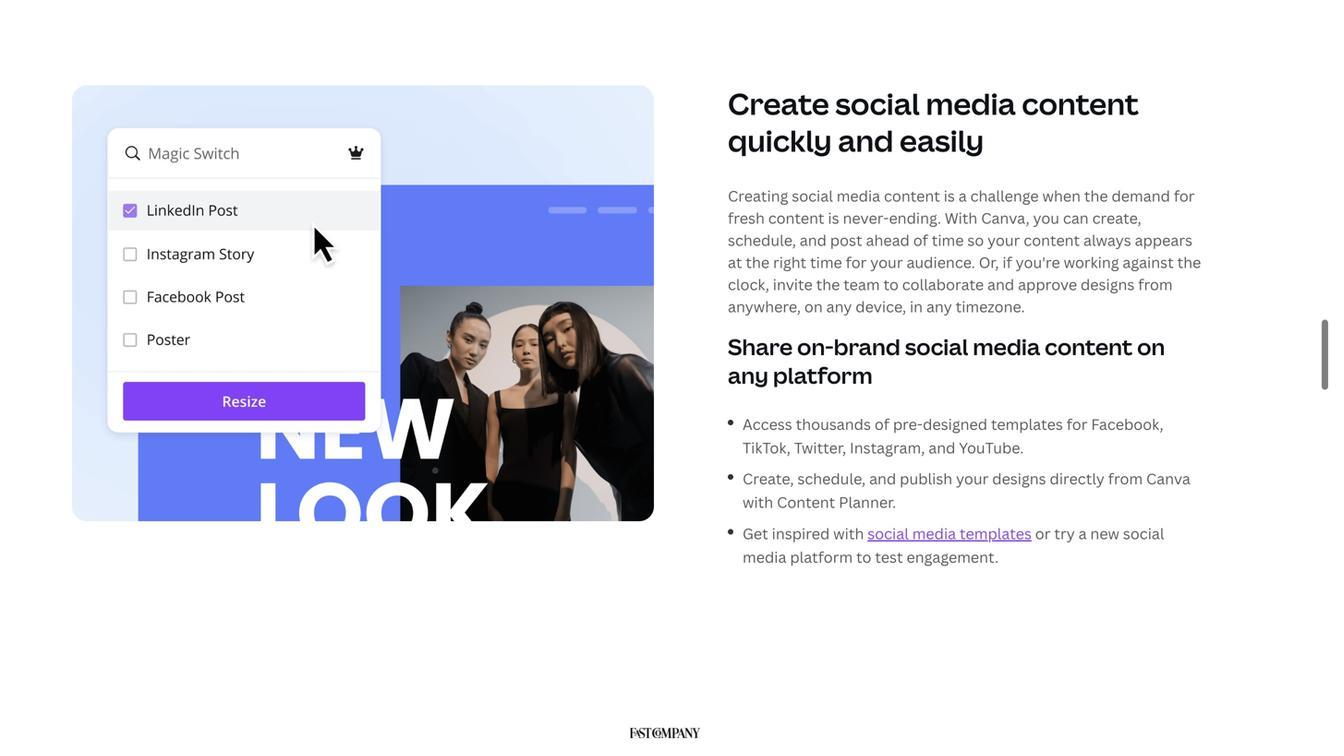 Task type: describe. For each thing, give the bounding box(es) containing it.
planner.
[[839, 493, 896, 513]]

from inside create, schedule, and publish your designs directly from canva with content planner.
[[1108, 469, 1143, 489]]

content
[[777, 493, 835, 513]]

social inside create social media content quickly and easily
[[835, 84, 920, 124]]

creating
[[728, 186, 788, 206]]

so
[[967, 230, 984, 250]]

ending.
[[889, 208, 941, 228]]

approve
[[1018, 275, 1077, 295]]

team
[[843, 275, 880, 295]]

demand
[[1112, 186, 1170, 206]]

youtube.
[[959, 438, 1024, 458]]

to inside or try a new social media platform to test engagement.
[[856, 548, 871, 567]]

1 horizontal spatial any
[[826, 297, 852, 317]]

0 vertical spatial your
[[987, 230, 1020, 250]]

facebook,
[[1091, 415, 1163, 434]]

engagement.
[[907, 548, 999, 567]]

clock,
[[728, 275, 769, 295]]

in
[[910, 297, 923, 317]]

tiktok,
[[743, 438, 790, 458]]

create,
[[743, 469, 794, 489]]

on-
[[797, 332, 834, 362]]

your inside create, schedule, and publish your designs directly from canva with content planner.
[[956, 469, 989, 489]]

the left team
[[816, 275, 840, 295]]

of inside creating social media content is a challenge when the demand for fresh content is never-ending. with canva, you can create, schedule, and post ahead of time so your content always appears at the right time for your audience. or, if you're working against the clock, invite the team to collaborate and approve designs from anywhere, on any device, in any timezone.
[[913, 230, 928, 250]]

or try a new social media platform to test engagement.
[[743, 524, 1164, 567]]

canva
[[1146, 469, 1190, 489]]

designed
[[923, 415, 987, 434]]

share on-brand social media content on any platform
[[728, 332, 1165, 391]]

media inside or try a new social media platform to test engagement.
[[743, 548, 786, 567]]

access
[[743, 415, 792, 434]]

challenge
[[970, 186, 1039, 206]]

1 vertical spatial for
[[846, 253, 867, 272]]

schedule, inside create, schedule, and publish your designs directly from canva with content planner.
[[797, 469, 866, 489]]

on inside share on-brand social media content on any platform
[[1137, 332, 1165, 362]]

platform inside share on-brand social media content on any platform
[[773, 361, 872, 391]]

share
[[728, 332, 793, 362]]

instagram,
[[850, 438, 925, 458]]

the down appears
[[1177, 253, 1201, 272]]

and down if
[[987, 275, 1014, 295]]

the right at
[[746, 253, 769, 272]]

if
[[1003, 253, 1012, 272]]

social inside creating social media content is a challenge when the demand for fresh content is never-ending. with canva, you can create, schedule, and post ahead of time so your content always appears at the right time for your audience. or, if you're working against the clock, invite the team to collaborate and approve designs from anywhere, on any device, in any timezone.
[[792, 186, 833, 206]]

inspired
[[772, 524, 830, 544]]

1 vertical spatial your
[[870, 253, 903, 272]]

working
[[1064, 253, 1119, 272]]

audience.
[[906, 253, 975, 272]]

create,
[[1092, 208, 1141, 228]]

get
[[743, 524, 768, 544]]

with
[[945, 208, 978, 228]]

create social media content quickly and easily
[[728, 84, 1139, 161]]

any inside share on-brand social media content on any platform
[[728, 361, 768, 391]]

can
[[1063, 208, 1089, 228]]

quickly
[[728, 121, 832, 161]]

templates for media
[[960, 524, 1032, 544]]

you're
[[1016, 253, 1060, 272]]

with inside create, schedule, and publish your designs directly from canva with content planner.
[[743, 493, 773, 513]]

social inside share on-brand social media content on any platform
[[905, 332, 968, 362]]

designs inside create, schedule, and publish your designs directly from canva with content planner.
[[992, 469, 1046, 489]]

and up right
[[800, 230, 827, 250]]

get inspired with social media templates
[[743, 524, 1032, 544]]



Task type: vqa. For each thing, say whether or not it's contained in the screenshot.
always
yes



Task type: locate. For each thing, give the bounding box(es) containing it.
is up post
[[828, 208, 839, 228]]

0 horizontal spatial is
[[828, 208, 839, 228]]

designs inside creating social media content is a challenge when the demand for fresh content is never-ending. with canva, you can create, schedule, and post ahead of time so your content always appears at the right time for your audience. or, if you're working against the clock, invite the team to collaborate and approve designs from anywhere, on any device, in any timezone.
[[1081, 275, 1135, 295]]

and
[[838, 121, 894, 161], [800, 230, 827, 250], [987, 275, 1014, 295], [928, 438, 955, 458], [869, 469, 896, 489]]

platform down 'inspired'
[[790, 548, 853, 567]]

collaborate
[[902, 275, 984, 295]]

test
[[875, 548, 903, 567]]

0 horizontal spatial time
[[810, 253, 842, 272]]

and left easily
[[838, 121, 894, 161]]

you
[[1033, 208, 1059, 228]]

and inside create social media content quickly and easily
[[838, 121, 894, 161]]

pre-
[[893, 415, 923, 434]]

media
[[926, 84, 1016, 124], [837, 186, 880, 206], [973, 332, 1040, 362], [912, 524, 956, 544], [743, 548, 786, 567]]

1 horizontal spatial for
[[1067, 415, 1088, 434]]

0 vertical spatial from
[[1138, 275, 1173, 295]]

or,
[[979, 253, 999, 272]]

and up planner.
[[869, 469, 896, 489]]

of down ending. at top
[[913, 230, 928, 250]]

for left facebook,
[[1067, 415, 1088, 434]]

0 vertical spatial platform
[[773, 361, 872, 391]]

social inside or try a new social media platform to test engagement.
[[1123, 524, 1164, 544]]

from
[[1138, 275, 1173, 295], [1108, 469, 1143, 489]]

a right try
[[1078, 524, 1087, 544]]

0 vertical spatial templates
[[991, 415, 1063, 434]]

with down planner.
[[833, 524, 864, 544]]

1 vertical spatial designs
[[992, 469, 1046, 489]]

when
[[1042, 186, 1081, 206]]

your
[[987, 230, 1020, 250], [870, 253, 903, 272], [956, 469, 989, 489]]

anywhere,
[[728, 297, 801, 317]]

0 vertical spatial a
[[958, 186, 967, 206]]

device,
[[856, 297, 906, 317]]

is up with
[[944, 186, 955, 206]]

schedule, down fresh
[[728, 230, 796, 250]]

brand
[[834, 332, 900, 362]]

0 vertical spatial on
[[804, 297, 823, 317]]

invite
[[773, 275, 813, 295]]

schedule, inside creating social media content is a challenge when the demand for fresh content is never-ending. with canva, you can create, schedule, and post ahead of time so your content always appears at the right time for your audience. or, if you're working against the clock, invite the team to collaborate and approve designs from anywhere, on any device, in any timezone.
[[728, 230, 796, 250]]

on inside creating social media content is a challenge when the demand for fresh content is never-ending. with canva, you can create, schedule, and post ahead of time so your content always appears at the right time for your audience. or, if you're working against the clock, invite the team to collaborate and approve designs from anywhere, on any device, in any timezone.
[[804, 297, 823, 317]]

fresh
[[728, 208, 765, 228]]

of inside access thousands of pre-designed templates for facebook, tiktok, twitter, instagram, and youtube.
[[875, 415, 889, 434]]

twitter,
[[794, 438, 846, 458]]

platform up thousands
[[773, 361, 872, 391]]

0 horizontal spatial on
[[804, 297, 823, 317]]

2 horizontal spatial for
[[1174, 186, 1195, 206]]

to up device,
[[883, 275, 899, 295]]

1 vertical spatial to
[[856, 548, 871, 567]]

0 horizontal spatial a
[[958, 186, 967, 206]]

access thousands of pre-designed templates for facebook, tiktok, twitter, instagram, and youtube.
[[743, 415, 1163, 458]]

the up the can
[[1084, 186, 1108, 206]]

to left 'test'
[[856, 548, 871, 567]]

never-
[[843, 208, 889, 228]]

2 vertical spatial for
[[1067, 415, 1088, 434]]

and inside create, schedule, and publish your designs directly from canva with content planner.
[[869, 469, 896, 489]]

1 vertical spatial of
[[875, 415, 889, 434]]

templates for designed
[[991, 415, 1063, 434]]

0 horizontal spatial schedule,
[[728, 230, 796, 250]]

platform
[[773, 361, 872, 391], [790, 548, 853, 567]]

1 horizontal spatial is
[[944, 186, 955, 206]]

1 vertical spatial time
[[810, 253, 842, 272]]

and down the designed
[[928, 438, 955, 458]]

for
[[1174, 186, 1195, 206], [846, 253, 867, 272], [1067, 415, 1088, 434]]

fast company image
[[630, 729, 700, 739]]

social media templates link
[[868, 524, 1032, 544]]

to inside creating social media content is a challenge when the demand for fresh content is never-ending. with canva, you can create, schedule, and post ahead of time so your content always appears at the right time for your audience. or, if you're working against the clock, invite the team to collaborate and approve designs from anywhere, on any device, in any timezone.
[[883, 275, 899, 295]]

right
[[773, 253, 806, 272]]

media inside create social media content quickly and easily
[[926, 84, 1016, 124]]

1 vertical spatial from
[[1108, 469, 1143, 489]]

thousands
[[796, 415, 871, 434]]

0 vertical spatial with
[[743, 493, 773, 513]]

1 horizontal spatial designs
[[1081, 275, 1135, 295]]

post
[[830, 230, 862, 250]]

against
[[1123, 253, 1174, 272]]

0 vertical spatial to
[[883, 275, 899, 295]]

schedule, down twitter,
[[797, 469, 866, 489]]

from down against
[[1138, 275, 1173, 295]]

social
[[835, 84, 920, 124], [792, 186, 833, 206], [905, 332, 968, 362], [868, 524, 909, 544], [1123, 524, 1164, 544]]

of up instagram,
[[875, 415, 889, 434]]

from left the canva
[[1108, 469, 1143, 489]]

content
[[1022, 84, 1139, 124], [884, 186, 940, 206], [768, 208, 824, 228], [1024, 230, 1080, 250], [1045, 332, 1133, 362]]

time
[[932, 230, 964, 250], [810, 253, 842, 272]]

1 vertical spatial is
[[828, 208, 839, 228]]

for inside access thousands of pre-designed templates for facebook, tiktok, twitter, instagram, and youtube.
[[1067, 415, 1088, 434]]

templates left or
[[960, 524, 1032, 544]]

0 horizontal spatial any
[[728, 361, 768, 391]]

a up with
[[958, 186, 967, 206]]

1 horizontal spatial schedule,
[[797, 469, 866, 489]]

1 horizontal spatial on
[[1137, 332, 1165, 362]]

1 horizontal spatial to
[[883, 275, 899, 295]]

appears
[[1135, 230, 1193, 250]]

templates up youtube.
[[991, 415, 1063, 434]]

and inside access thousands of pre-designed templates for facebook, tiktok, twitter, instagram, and youtube.
[[928, 438, 955, 458]]

0 vertical spatial for
[[1174, 186, 1195, 206]]

on
[[804, 297, 823, 317], [1137, 332, 1165, 362]]

with down create,
[[743, 493, 773, 513]]

time up audience.
[[932, 230, 964, 250]]

at
[[728, 253, 742, 272]]

templates inside access thousands of pre-designed templates for facebook, tiktok, twitter, instagram, and youtube.
[[991, 415, 1063, 434]]

0 vertical spatial schedule,
[[728, 230, 796, 250]]

1 vertical spatial templates
[[960, 524, 1032, 544]]

media inside creating social media content is a challenge when the demand for fresh content is never-ending. with canva, you can create, schedule, and post ahead of time so your content always appears at the right time for your audience. or, if you're working against the clock, invite the team to collaborate and approve designs from anywhere, on any device, in any timezone.
[[837, 186, 880, 206]]

your down ahead
[[870, 253, 903, 272]]

0 vertical spatial of
[[913, 230, 928, 250]]

content inside create social media content quickly and easily
[[1022, 84, 1139, 124]]

0 horizontal spatial with
[[743, 493, 773, 513]]

platform inside or try a new social media platform to test engagement.
[[790, 548, 853, 567]]

2 vertical spatial your
[[956, 469, 989, 489]]

1 horizontal spatial a
[[1078, 524, 1087, 544]]

1 vertical spatial with
[[833, 524, 864, 544]]

publish
[[900, 469, 952, 489]]

time down post
[[810, 253, 842, 272]]

on down invite
[[804, 297, 823, 317]]

0 horizontal spatial designs
[[992, 469, 1046, 489]]

from inside creating social media content is a challenge when the demand for fresh content is never-ending. with canva, you can create, schedule, and post ahead of time so your content always appears at the right time for your audience. or, if you're working against the clock, invite the team to collaborate and approve designs from anywhere, on any device, in any timezone.
[[1138, 275, 1173, 295]]

1 vertical spatial schedule,
[[797, 469, 866, 489]]

0 horizontal spatial to
[[856, 548, 871, 567]]

of
[[913, 230, 928, 250], [875, 415, 889, 434]]

1 horizontal spatial of
[[913, 230, 928, 250]]

try
[[1054, 524, 1075, 544]]

designs
[[1081, 275, 1135, 295], [992, 469, 1046, 489]]

always
[[1083, 230, 1131, 250]]

0 vertical spatial time
[[932, 230, 964, 250]]

1 vertical spatial a
[[1078, 524, 1087, 544]]

a
[[958, 186, 967, 206], [1078, 524, 1087, 544]]

for right demand
[[1174, 186, 1195, 206]]

1 horizontal spatial with
[[833, 524, 864, 544]]

your down youtube.
[[956, 469, 989, 489]]

any down team
[[826, 297, 852, 317]]

is
[[944, 186, 955, 206], [828, 208, 839, 228]]

designs down youtube.
[[992, 469, 1046, 489]]

2 horizontal spatial any
[[926, 297, 952, 317]]

or
[[1035, 524, 1051, 544]]

1 vertical spatial on
[[1137, 332, 1165, 362]]

on up facebook,
[[1137, 332, 1165, 362]]

0 vertical spatial designs
[[1081, 275, 1135, 295]]

easily
[[900, 121, 984, 161]]

canva,
[[981, 208, 1030, 228]]

1 horizontal spatial time
[[932, 230, 964, 250]]

ahead
[[866, 230, 910, 250]]

new
[[1090, 524, 1119, 544]]

1 vertical spatial platform
[[790, 548, 853, 567]]

timezone.
[[956, 297, 1025, 317]]

create
[[728, 84, 829, 124]]

any
[[826, 297, 852, 317], [926, 297, 952, 317], [728, 361, 768, 391]]

designs down working
[[1081, 275, 1135, 295]]

your down canva,
[[987, 230, 1020, 250]]

media inside share on-brand social media content on any platform
[[973, 332, 1040, 362]]

for up team
[[846, 253, 867, 272]]

to
[[883, 275, 899, 295], [856, 548, 871, 567]]

create, schedule, and publish your designs directly from canva with content planner.
[[743, 469, 1190, 513]]

a inside creating social media content is a challenge when the demand for fresh content is never-ending. with canva, you can create, schedule, and post ahead of time so your content always appears at the right time for your audience. or, if you're working against the clock, invite the team to collaborate and approve designs from anywhere, on any device, in any timezone.
[[958, 186, 967, 206]]

0 horizontal spatial of
[[875, 415, 889, 434]]

0 vertical spatial is
[[944, 186, 955, 206]]

the
[[1084, 186, 1108, 206], [746, 253, 769, 272], [1177, 253, 1201, 272], [816, 275, 840, 295]]

any up access
[[728, 361, 768, 391]]

content inside share on-brand social media content on any platform
[[1045, 332, 1133, 362]]

schedule,
[[728, 230, 796, 250], [797, 469, 866, 489]]

a inside or try a new social media platform to test engagement.
[[1078, 524, 1087, 544]]

any down collaborate
[[926, 297, 952, 317]]

creating social media content is a challenge when the demand for fresh content is never-ending. with canva, you can create, schedule, and post ahead of time so your content always appears at the right time for your audience. or, if you're working against the clock, invite the team to collaborate and approve designs from anywhere, on any device, in any timezone.
[[728, 186, 1201, 317]]

0 horizontal spatial for
[[846, 253, 867, 272]]

with
[[743, 493, 773, 513], [833, 524, 864, 544]]

templates
[[991, 415, 1063, 434], [960, 524, 1032, 544]]

directly
[[1050, 469, 1105, 489]]



